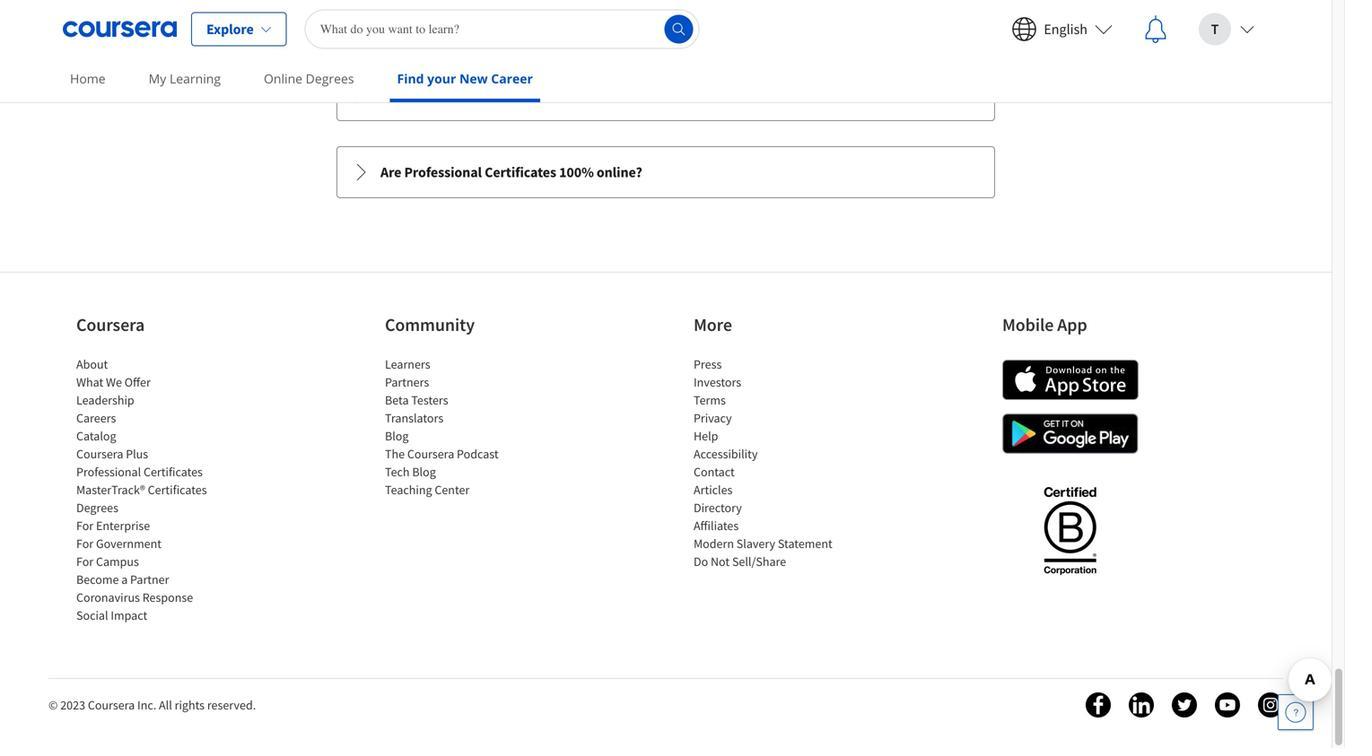 Task type: locate. For each thing, give the bounding box(es) containing it.
What do you want to learn? text field
[[305, 9, 700, 49]]

leadership
[[76, 392, 134, 408]]

coursera left 'inc.'
[[88, 697, 135, 713]]

degrees inside about what we offer leadership careers catalog coursera plus professional certificates mastertrack® certificates degrees for enterprise for government for campus become a partner coronavirus response social impact
[[76, 500, 118, 516]]

my
[[149, 70, 166, 87]]

we
[[106, 374, 122, 390]]

certificates down professional certificates link
[[148, 482, 207, 498]]

t button
[[1185, 0, 1269, 58]]

a
[[121, 572, 128, 588]]

catalog link
[[76, 428, 116, 444]]

are
[[381, 163, 401, 181]]

explore button
[[191, 12, 287, 46]]

certificates up mastertrack® certificates link
[[144, 464, 203, 480]]

coursera linkedin image
[[1129, 693, 1154, 718]]

for down degrees link
[[76, 518, 93, 534]]

blog up teaching center link
[[412, 464, 436, 480]]

1 vertical spatial professional
[[76, 464, 141, 480]]

accessibility
[[694, 446, 758, 462]]

contact link
[[694, 464, 735, 480]]

for up "become"
[[76, 554, 93, 570]]

enterprise
[[96, 518, 150, 534]]

beta
[[385, 392, 409, 408]]

help
[[694, 428, 718, 444]]

about link
[[76, 356, 108, 372]]

do not sell/share link
[[694, 554, 786, 570]]

list containing about
[[76, 355, 229, 625]]

coursera youtube image
[[1215, 693, 1240, 718]]

my learning
[[149, 70, 221, 87]]

0 horizontal spatial degrees
[[76, 500, 118, 516]]

coursera up tech blog link
[[407, 446, 454, 462]]

list for more
[[694, 355, 846, 571]]

1 horizontal spatial list
[[385, 355, 538, 499]]

0 vertical spatial professional
[[404, 163, 482, 181]]

list for coursera
[[76, 355, 229, 625]]

reserved.
[[207, 697, 256, 713]]

0 vertical spatial degrees
[[306, 70, 354, 87]]

list containing press
[[694, 355, 846, 571]]

3 list from the left
[[694, 355, 846, 571]]

0 vertical spatial blog
[[385, 428, 409, 444]]

online degrees link
[[257, 58, 361, 99]]

2023
[[60, 697, 85, 713]]

coursera up the about link
[[76, 314, 145, 336]]

2 horizontal spatial list
[[694, 355, 846, 571]]

0 horizontal spatial blog
[[385, 428, 409, 444]]

degrees down mastertrack®
[[76, 500, 118, 516]]

1 vertical spatial blog
[[412, 464, 436, 480]]

careers link
[[76, 410, 116, 426]]

find your new career
[[397, 70, 533, 87]]

None search field
[[305, 9, 700, 49]]

degrees right online
[[306, 70, 354, 87]]

coursera
[[76, 314, 145, 336], [76, 446, 123, 462], [407, 446, 454, 462], [88, 697, 135, 713]]

directory link
[[694, 500, 742, 516]]

0 horizontal spatial professional
[[76, 464, 141, 480]]

degrees
[[306, 70, 354, 87], [76, 500, 118, 516]]

list containing learners
[[385, 355, 538, 499]]

investors
[[694, 374, 741, 390]]

not
[[711, 554, 730, 570]]

1 list from the left
[[76, 355, 229, 625]]

terms link
[[694, 392, 726, 408]]

list
[[76, 355, 229, 625], [385, 355, 538, 499], [694, 355, 846, 571]]

explore
[[206, 20, 254, 38]]

0 horizontal spatial list
[[76, 355, 229, 625]]

professional up mastertrack®
[[76, 464, 141, 480]]

2 list from the left
[[385, 355, 538, 499]]

affiliates link
[[694, 518, 739, 534]]

more
[[694, 314, 732, 336]]

for government link
[[76, 536, 162, 552]]

teaching
[[385, 482, 432, 498]]

partner
[[130, 572, 169, 588]]

1 horizontal spatial degrees
[[306, 70, 354, 87]]

tech blog link
[[385, 464, 436, 480]]

mobile
[[1002, 314, 1054, 336]]

professional certificates link
[[76, 464, 203, 480]]

modern slavery statement link
[[694, 536, 833, 552]]

what
[[76, 374, 103, 390]]

social impact link
[[76, 608, 147, 624]]

the coursera podcast link
[[385, 446, 499, 462]]

offer
[[125, 374, 151, 390]]

download on the app store image
[[1002, 360, 1139, 400]]

coursera inside about what we offer leadership careers catalog coursera plus professional certificates mastertrack® certificates degrees for enterprise for government for campus become a partner coronavirus response social impact
[[76, 446, 123, 462]]

t
[[1211, 20, 1219, 38]]

affiliates
[[694, 518, 739, 534]]

0 vertical spatial for
[[76, 518, 93, 534]]

coronavirus
[[76, 590, 140, 606]]

home
[[70, 70, 106, 87]]

coursera plus link
[[76, 446, 148, 462]]

2 vertical spatial for
[[76, 554, 93, 570]]

online?
[[597, 163, 642, 181]]

find your new career link
[[390, 58, 540, 102]]

government
[[96, 536, 162, 552]]

what we offer link
[[76, 374, 151, 390]]

english button
[[997, 0, 1127, 58]]

about
[[76, 356, 108, 372]]

learners link
[[385, 356, 430, 372]]

blog up the
[[385, 428, 409, 444]]

privacy
[[694, 410, 732, 426]]

1 vertical spatial degrees
[[76, 500, 118, 516]]

certificates left 100%
[[485, 163, 556, 181]]

coursera down catalog
[[76, 446, 123, 462]]

certificates
[[485, 163, 556, 181], [144, 464, 203, 480], [148, 482, 207, 498]]

0 vertical spatial certificates
[[485, 163, 556, 181]]

mastertrack® certificates link
[[76, 482, 207, 498]]

response
[[142, 590, 193, 606]]

podcast
[[457, 446, 499, 462]]

help center image
[[1285, 702, 1307, 723]]

1 horizontal spatial blog
[[412, 464, 436, 480]]

1 horizontal spatial professional
[[404, 163, 482, 181]]

© 2023 coursera inc. all rights reserved.
[[48, 697, 256, 713]]

press link
[[694, 356, 722, 372]]

coursera twitter image
[[1172, 693, 1197, 718]]

for up for campus 'link'
[[76, 536, 93, 552]]

beta testers link
[[385, 392, 448, 408]]

help link
[[694, 428, 718, 444]]

slavery
[[737, 536, 775, 552]]

1 vertical spatial for
[[76, 536, 93, 552]]

professional right are
[[404, 163, 482, 181]]

statement
[[778, 536, 833, 552]]

partners link
[[385, 374, 429, 390]]



Task type: vqa. For each thing, say whether or not it's contained in the screenshot.
middle For
yes



Task type: describe. For each thing, give the bounding box(es) containing it.
do
[[694, 554, 708, 570]]

career
[[491, 70, 533, 87]]

logo of certified b corporation image
[[1033, 476, 1107, 584]]

coursera facebook image
[[1086, 693, 1111, 718]]

©
[[48, 697, 58, 713]]

contact
[[694, 464, 735, 480]]

privacy link
[[694, 410, 732, 426]]

teaching center link
[[385, 482, 470, 498]]

translators link
[[385, 410, 444, 426]]

terms
[[694, 392, 726, 408]]

investors link
[[694, 374, 741, 390]]

learners partners beta testers translators blog the coursera podcast tech blog teaching center
[[385, 356, 499, 498]]

100%
[[559, 163, 594, 181]]

impact
[[111, 608, 147, 624]]

articles
[[694, 482, 733, 498]]

coursera image
[[63, 15, 177, 44]]

1 for from the top
[[76, 518, 93, 534]]

articles link
[[694, 482, 733, 498]]

certificates inside dropdown button
[[485, 163, 556, 181]]

coronavirus response link
[[76, 590, 193, 606]]

learning
[[170, 70, 221, 87]]

sell/share
[[732, 554, 786, 570]]

community
[[385, 314, 475, 336]]

new
[[459, 70, 488, 87]]

coursera inside learners partners beta testers translators blog the coursera podcast tech blog teaching center
[[407, 446, 454, 462]]

testers
[[411, 392, 448, 408]]

catalog
[[76, 428, 116, 444]]

2 vertical spatial certificates
[[148, 482, 207, 498]]

online
[[264, 70, 302, 87]]

3 for from the top
[[76, 554, 93, 570]]

find
[[397, 70, 424, 87]]

list for community
[[385, 355, 538, 499]]

all
[[159, 697, 172, 713]]

social
[[76, 608, 108, 624]]

english
[[1044, 20, 1088, 38]]

campus
[[96, 554, 139, 570]]

for campus link
[[76, 554, 139, 570]]

mastertrack®
[[76, 482, 145, 498]]

careers
[[76, 410, 116, 426]]

for enterprise link
[[76, 518, 150, 534]]

press
[[694, 356, 722, 372]]

degrees link
[[76, 500, 118, 516]]

learners
[[385, 356, 430, 372]]

become
[[76, 572, 119, 588]]

your
[[427, 70, 456, 87]]

blog link
[[385, 428, 409, 444]]

1 vertical spatial certificates
[[144, 464, 203, 480]]

my learning link
[[141, 58, 228, 99]]

rights
[[175, 697, 205, 713]]

center
[[435, 482, 470, 498]]

are professional certificates 100% online?
[[381, 163, 642, 181]]

professional inside dropdown button
[[404, 163, 482, 181]]

app
[[1057, 314, 1087, 336]]

become a partner link
[[76, 572, 169, 588]]

professional inside about what we offer leadership careers catalog coursera plus professional certificates mastertrack® certificates degrees for enterprise for government for campus become a partner coronavirus response social impact
[[76, 464, 141, 480]]

inc.
[[137, 697, 156, 713]]

get it on google play image
[[1002, 414, 1139, 454]]

translators
[[385, 410, 444, 426]]

modern
[[694, 536, 734, 552]]

about what we offer leadership careers catalog coursera plus professional certificates mastertrack® certificates degrees for enterprise for government for campus become a partner coronavirus response social impact
[[76, 356, 207, 624]]

the
[[385, 446, 405, 462]]

mobile app
[[1002, 314, 1087, 336]]

coursera instagram image
[[1258, 693, 1283, 718]]

online degrees
[[264, 70, 354, 87]]

leadership link
[[76, 392, 134, 408]]

are professional certificates 100% online? button
[[337, 147, 994, 197]]

press investors terms privacy help accessibility contact articles directory affiliates modern slavery statement do not sell/share
[[694, 356, 833, 570]]

2 for from the top
[[76, 536, 93, 552]]

tech
[[385, 464, 410, 480]]

home link
[[63, 58, 113, 99]]



